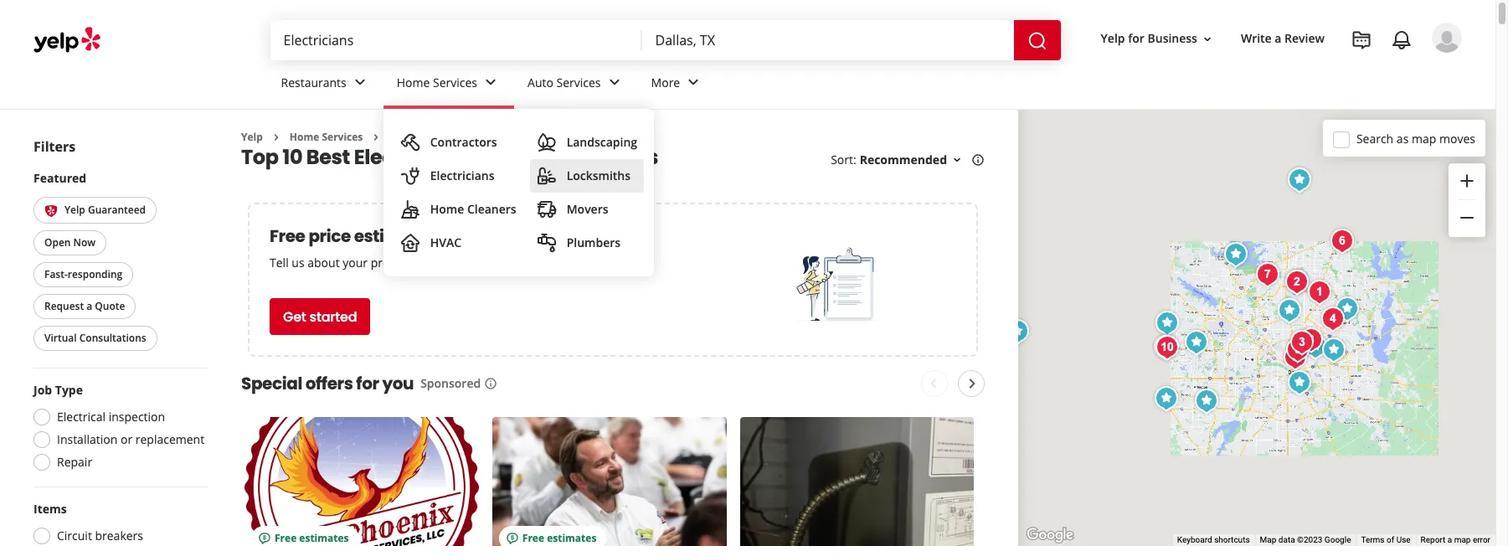 Task type: locate. For each thing, give the bounding box(es) containing it.
sort:
[[831, 152, 857, 168]]

map for moves
[[1412, 130, 1437, 146]]

1 horizontal spatial free estimates link
[[492, 418, 727, 546]]

search as map moves
[[1357, 130, 1476, 146]]

electricians up 24 home cleaning v2 icon
[[354, 144, 471, 171]]

home services down find text box
[[397, 74, 478, 90]]

0 vertical spatial a
[[1275, 31, 1282, 46]]

map
[[1412, 130, 1437, 146], [1455, 535, 1471, 545]]

24 chevron down v2 image
[[350, 72, 370, 92], [481, 72, 501, 92], [684, 72, 704, 92]]

yelp left business
[[1101, 31, 1125, 46]]

1 vertical spatial for
[[356, 372, 379, 396]]

paschal air, plumbing & electric image
[[1150, 382, 1184, 415]]

1 horizontal spatial 16 free estimates v2 image
[[506, 532, 519, 545]]

0 horizontal spatial 16 chevron right v2 image
[[270, 131, 283, 144]]

and
[[412, 255, 433, 271]]

24 chevron down v2 image for restaurants
[[350, 72, 370, 92]]

electricians down contractors link
[[430, 168, 495, 183]]

free
[[270, 225, 305, 248], [275, 531, 297, 546], [523, 531, 545, 546]]

24 chevron down v2 image inside restaurants link
[[350, 72, 370, 92]]

from
[[441, 225, 482, 248], [483, 255, 510, 271]]

installation or replacement
[[57, 431, 205, 447]]

abr electric image
[[1326, 224, 1360, 258]]

16 chevron right v2 image
[[270, 131, 283, 144], [370, 131, 383, 144]]

auto
[[528, 74, 554, 90]]

a left quote
[[87, 299, 92, 313]]

2 none field from the left
[[656, 31, 1001, 49]]

home down find text box
[[397, 74, 430, 90]]

16 info v2 image
[[972, 153, 985, 167]]

24 chevron down v2 image right more
[[684, 72, 704, 92]]

1 vertical spatial home services link
[[290, 130, 363, 144]]

for left you
[[356, 372, 379, 396]]

request a quote button
[[34, 294, 136, 319]]

special
[[241, 372, 302, 396]]

electrical inspection
[[57, 408, 165, 424]]

1 horizontal spatial 16 chevron right v2 image
[[370, 131, 383, 144]]

24 electrician v2 image
[[400, 166, 420, 186]]

circuit breakers
[[57, 527, 143, 543]]

1 16 free estimates v2 image from the left
[[258, 532, 271, 545]]

menu
[[383, 109, 654, 276]]

allstars electric heating & air conditioning image
[[1299, 330, 1333, 363]]

business
[[1148, 31, 1198, 46]]

electricians link
[[390, 130, 448, 144], [393, 159, 523, 193]]

write a review
[[1241, 31, 1325, 46]]

2 horizontal spatial yelp
[[1101, 31, 1125, 46]]

0 horizontal spatial free estimates
[[275, 531, 349, 546]]

1 horizontal spatial home services
[[397, 74, 478, 90]]

map region
[[1001, 26, 1509, 546]]

1 horizontal spatial estimates
[[354, 225, 438, 248]]

0 horizontal spatial yelp
[[65, 203, 85, 217]]

responding
[[68, 267, 122, 281]]

for inside button
[[1129, 31, 1145, 46]]

get started button
[[270, 299, 371, 335]]

2 horizontal spatial services
[[557, 74, 601, 90]]

hvac
[[430, 235, 462, 250]]

free estimates link
[[245, 418, 479, 546], [492, 418, 727, 546]]

1 24 chevron down v2 image from the left
[[350, 72, 370, 92]]

fast-responding button
[[34, 262, 133, 287]]

plumbers
[[567, 235, 621, 250]]

a
[[1275, 31, 1282, 46], [87, 299, 92, 313], [1448, 535, 1453, 545]]

yelp link
[[241, 130, 263, 144]]

ctx plumbing & electrical image
[[1283, 163, 1317, 196]]

16 free estimates v2 image
[[258, 532, 271, 545], [506, 532, 519, 545]]

report a map error link
[[1421, 535, 1491, 545]]

yelp left the 10
[[241, 130, 263, 144]]

24 chevron down v2 image for home services
[[481, 72, 501, 92]]

1 horizontal spatial map
[[1455, 535, 1471, 545]]

free estimates
[[275, 531, 349, 546], [523, 531, 597, 546]]

1 vertical spatial a
[[87, 299, 92, 313]]

24 chevron down v2 image left auto
[[481, 72, 501, 92]]

1 horizontal spatial none field
[[656, 31, 1001, 49]]

0 horizontal spatial for
[[356, 372, 379, 396]]

yelp
[[1101, 31, 1125, 46], [241, 130, 263, 144], [65, 203, 85, 217]]

1 horizontal spatial free estimates
[[523, 531, 597, 546]]

write a review link
[[1235, 24, 1332, 54]]

texas
[[599, 144, 658, 171]]

2 horizontal spatial a
[[1448, 535, 1453, 545]]

map for error
[[1455, 535, 1471, 545]]

1 horizontal spatial services
[[433, 74, 478, 90]]

request
[[44, 299, 84, 313]]

16 chevron right v2 image for home services
[[270, 131, 283, 144]]

24 chevron down v2 image inside the home services link
[[481, 72, 501, 92]]

virtual
[[44, 330, 77, 345]]

Near text field
[[656, 31, 1001, 49]]

a inside the write a review link
[[1275, 31, 1282, 46]]

services for right the home services link
[[433, 74, 478, 90]]

0 vertical spatial yelp
[[1101, 31, 1125, 46]]

job
[[34, 381, 52, 397]]

map left "error"
[[1455, 535, 1471, 545]]

google
[[1325, 535, 1352, 545]]

toptech electric image
[[1151, 330, 1184, 364]]

top
[[241, 144, 279, 171]]

keyboard
[[1178, 535, 1213, 545]]

yelp inside button
[[1101, 31, 1125, 46]]

recommended button
[[860, 152, 964, 168]]

replacement
[[135, 431, 205, 447]]

write
[[1241, 31, 1272, 46]]

texas star services image
[[1151, 306, 1184, 340]]

data
[[1279, 535, 1296, 545]]

16 chevron right v2 image left 24 contractor v2 image
[[370, 131, 383, 144]]

home services down restaurants link at the top of the page
[[290, 130, 363, 144]]

1 vertical spatial option group
[[28, 500, 208, 546]]

electricians
[[390, 130, 448, 144], [354, 144, 471, 171], [430, 168, 495, 183], [528, 225, 625, 248]]

electricians link down contractors
[[393, 159, 523, 193]]

electrician on call image
[[1281, 265, 1314, 299]]

1 vertical spatial home services
[[290, 130, 363, 144]]

use
[[1397, 535, 1411, 545]]

free price estimates from local electricians image
[[797, 244, 881, 328]]

home services link
[[383, 60, 514, 109], [290, 130, 363, 144]]

24 moving v2 image
[[537, 199, 557, 219]]

zoom out image
[[1458, 208, 1478, 228]]

None search field
[[270, 20, 1064, 60]]

from down local
[[483, 255, 510, 271]]

recommended
[[860, 152, 947, 168]]

home services
[[397, 74, 478, 90], [290, 130, 363, 144]]

yelp for yelp link
[[241, 130, 263, 144]]

0 horizontal spatial 24 chevron down v2 image
[[350, 72, 370, 92]]

1 horizontal spatial 24 chevron down v2 image
[[481, 72, 501, 92]]

1 vertical spatial home
[[290, 130, 319, 144]]

a right write
[[1275, 31, 1282, 46]]

menu containing contractors
[[383, 109, 654, 276]]

projects image
[[1352, 30, 1372, 50]]

1 horizontal spatial a
[[1275, 31, 1282, 46]]

16 chevron right v2 image right yelp link
[[270, 131, 283, 144]]

2 free estimates link from the left
[[492, 418, 727, 546]]

electricians link up "24 electrician v2" image
[[390, 130, 448, 144]]

a inside request a quote 'button'
[[87, 299, 92, 313]]

services right the 10
[[322, 130, 363, 144]]

3 24 chevron down v2 image from the left
[[684, 72, 704, 92]]

home right the top
[[290, 130, 319, 144]]

2 16 chevron right v2 image from the left
[[370, 131, 383, 144]]

2 24 chevron down v2 image from the left
[[481, 72, 501, 92]]

0 horizontal spatial none field
[[284, 31, 629, 49]]

24 heating cooling v2 image
[[400, 233, 420, 253]]

0 horizontal spatial from
[[441, 225, 482, 248]]

1 vertical spatial yelp
[[241, 130, 263, 144]]

for
[[1129, 31, 1145, 46], [356, 372, 379, 396]]

menu inside business categories element
[[383, 109, 654, 276]]

home services link down find text box
[[383, 60, 514, 109]]

0 vertical spatial map
[[1412, 130, 1437, 146]]

from up help
[[441, 225, 482, 248]]

24 chevron down v2 image inside more link
[[684, 72, 704, 92]]

about
[[308, 255, 340, 271]]

0 vertical spatial home services link
[[383, 60, 514, 109]]

yelp inside 'button'
[[65, 203, 85, 217]]

2 vertical spatial yelp
[[65, 203, 85, 217]]

24 contractor v2 image
[[400, 132, 420, 152]]

restaurants link
[[268, 60, 383, 109]]

review
[[1285, 31, 1325, 46]]

0 horizontal spatial 16 free estimates v2 image
[[258, 532, 271, 545]]

1 vertical spatial map
[[1455, 535, 1471, 545]]

1 16 chevron right v2 image from the left
[[270, 131, 283, 144]]

0 horizontal spatial services
[[322, 130, 363, 144]]

24 locksmith v2 image
[[537, 166, 557, 186]]

tell
[[270, 255, 289, 271]]

contractors link
[[393, 126, 523, 159]]

0 vertical spatial home services
[[397, 74, 478, 90]]

2 free estimates from the left
[[523, 531, 597, 546]]

ramsey & ramsey image
[[1283, 366, 1317, 399]]

get started
[[283, 307, 357, 327]]

now
[[73, 235, 96, 249]]

home up hvac
[[430, 201, 464, 217]]

1 horizontal spatial yelp
[[241, 130, 263, 144]]

2 option group from the top
[[28, 500, 208, 546]]

terms of use link
[[1362, 535, 1411, 545]]

yelp right "16 yelp guaranteed v2" icon
[[65, 203, 85, 217]]

sponsored
[[513, 255, 571, 271]]

1 free estimates from the left
[[275, 531, 349, 546]]

filters
[[34, 137, 76, 156]]

0 horizontal spatial free estimates link
[[245, 418, 479, 546]]

0 vertical spatial option group
[[28, 381, 208, 475]]

job type
[[34, 381, 83, 397]]

1 horizontal spatial for
[[1129, 31, 1145, 46]]

1 none field from the left
[[284, 31, 629, 49]]

2 vertical spatial home
[[430, 201, 464, 217]]

24 plumbers v2 image
[[537, 233, 557, 253]]

consultations
[[79, 330, 146, 345]]

report a map error
[[1421, 535, 1491, 545]]

option group
[[28, 381, 208, 475], [28, 500, 208, 546]]

home services link down restaurants link at the top of the page
[[290, 130, 363, 144]]

services left 24 chevron down v2 image
[[557, 74, 601, 90]]

yelp guaranteed
[[65, 203, 146, 217]]

open now
[[44, 235, 96, 249]]

16 yelp guaranteed v2 image
[[44, 204, 58, 217]]

a right report
[[1448, 535, 1453, 545]]

2 horizontal spatial estimates
[[547, 531, 597, 546]]

None field
[[284, 31, 629, 49], [656, 31, 1001, 49]]

home
[[397, 74, 430, 90], [290, 130, 319, 144], [430, 201, 464, 217]]

services down find text box
[[433, 74, 478, 90]]

0 vertical spatial for
[[1129, 31, 1145, 46]]

2 vertical spatial a
[[1448, 535, 1453, 545]]

0 horizontal spatial map
[[1412, 130, 1437, 146]]

group
[[1449, 163, 1486, 237]]

electrical
[[57, 408, 106, 424]]

contractors
[[430, 134, 497, 150]]

us
[[292, 255, 305, 271]]

yelp for yelp for business
[[1101, 31, 1125, 46]]

user actions element
[[1088, 21, 1486, 124]]

0 horizontal spatial home services
[[290, 130, 363, 144]]

hvac link
[[393, 226, 523, 260]]

option group containing job type
[[28, 381, 208, 475]]

10
[[283, 144, 303, 171]]

electricians down movers
[[528, 225, 625, 248]]

search image
[[1027, 31, 1048, 51]]

2 horizontal spatial 24 chevron down v2 image
[[684, 72, 704, 92]]

map right as
[[1412, 130, 1437, 146]]

for left business
[[1129, 31, 1145, 46]]

1 option group from the top
[[28, 381, 208, 475]]

prime electric image
[[1282, 333, 1315, 366]]

henry's service all image
[[1180, 325, 1214, 359]]

1 horizontal spatial from
[[483, 255, 510, 271]]

electricians inside free price estimates from local electricians tell us about your project and get help from sponsored businesses.
[[528, 225, 625, 248]]

16 chevron down v2 image
[[1201, 32, 1215, 46]]

0 horizontal spatial a
[[87, 299, 92, 313]]

services
[[433, 74, 478, 90], [557, 74, 601, 90], [322, 130, 363, 144]]

24 chevron down v2 image right restaurants
[[350, 72, 370, 92]]

breakers
[[95, 527, 143, 543]]



Task type: describe. For each thing, give the bounding box(es) containing it.
report
[[1421, 535, 1446, 545]]

free inside free price estimates from local electricians tell us about your project and get help from sponsored businesses.
[[270, 225, 305, 248]]

electrician on call image
[[1281, 265, 1314, 299]]

your
[[343, 255, 368, 271]]

featured group
[[30, 170, 208, 354]]

near
[[475, 144, 523, 171]]

repair
[[57, 454, 92, 469]]

0 vertical spatial electricians link
[[390, 130, 448, 144]]

cleaners
[[467, 201, 517, 217]]

24 landscaping v2 image
[[537, 132, 557, 152]]

project
[[371, 255, 409, 271]]

more
[[651, 74, 680, 90]]

16 chevron right v2 image for electricians
[[370, 131, 383, 144]]

estimates inside free price estimates from local electricians tell us about your project and get help from sponsored businesses.
[[354, 225, 438, 248]]

business categories element
[[268, 60, 1463, 276]]

yelp for business
[[1101, 31, 1198, 46]]

inspection
[[109, 408, 165, 424]]

home services inside business categories element
[[397, 74, 478, 90]]

request a quote
[[44, 299, 125, 313]]

keyboard shortcuts
[[1178, 535, 1250, 545]]

baker brothers plumbing, air & electric image
[[1318, 333, 1351, 366]]

landscaping link
[[530, 126, 644, 159]]

24 home cleaning v2 image
[[400, 199, 420, 219]]

map
[[1260, 535, 1277, 545]]

hang pros image
[[1286, 325, 1319, 359]]

you
[[382, 372, 414, 396]]

a for report
[[1448, 535, 1453, 545]]

milestone electric, a/c, & plumbing image
[[1273, 294, 1307, 327]]

search
[[1357, 130, 1394, 146]]

brad k. image
[[1432, 23, 1463, 53]]

electricians inside business categories element
[[430, 168, 495, 183]]

moves
[[1440, 130, 1476, 146]]

yelp for yelp guaranteed
[[65, 203, 85, 217]]

offers
[[306, 372, 353, 396]]

next image
[[963, 374, 983, 394]]

get
[[436, 255, 453, 271]]

robinson electrical image
[[1279, 341, 1313, 374]]

items
[[34, 500, 67, 516]]

©2023
[[1298, 535, 1323, 545]]

1 vertical spatial from
[[483, 255, 510, 271]]

1 horizontal spatial home services link
[[383, 60, 514, 109]]

featured
[[34, 170, 86, 186]]

option group containing items
[[28, 500, 208, 546]]

virtual consultations
[[44, 330, 146, 345]]

movers
[[567, 201, 609, 217]]

restaurants
[[281, 74, 347, 90]]

hr phoenix electrical & plumbing image
[[1149, 330, 1183, 364]]

a for write
[[1275, 31, 1282, 46]]

0 vertical spatial home
[[397, 74, 430, 90]]

top 10 best electricians near dallas, texas
[[241, 144, 658, 171]]

landscaping
[[567, 134, 638, 150]]

m d electric image
[[1251, 258, 1285, 291]]

services for auto services link
[[557, 74, 601, 90]]

best
[[306, 144, 350, 171]]

notifications image
[[1392, 30, 1412, 50]]

0 horizontal spatial estimates
[[299, 531, 349, 546]]

sponsored
[[421, 376, 481, 392]]

0 vertical spatial from
[[441, 225, 482, 248]]

guaranteed
[[88, 203, 146, 217]]

type
[[55, 381, 83, 397]]

terms
[[1362, 535, 1385, 545]]

businesses.
[[574, 255, 638, 271]]

open now button
[[34, 230, 106, 255]]

of
[[1387, 535, 1395, 545]]

plumbers link
[[530, 226, 644, 260]]

quote
[[95, 299, 125, 313]]

started
[[310, 307, 357, 327]]

virtual consultations button
[[34, 325, 157, 350]]

1 vertical spatial electricians link
[[393, 159, 523, 193]]

all in one electric image
[[1303, 275, 1337, 309]]

great brother electrical services image
[[1331, 292, 1365, 325]]

open
[[44, 235, 71, 249]]

0 horizontal spatial home services link
[[290, 130, 363, 144]]

circuit
[[57, 527, 92, 543]]

movers link
[[530, 193, 644, 226]]

previous image
[[924, 374, 944, 394]]

auto services
[[528, 74, 601, 90]]

installation
[[57, 431, 118, 447]]

home cleaners
[[430, 201, 517, 217]]

price
[[309, 225, 351, 248]]

keyboard shortcuts button
[[1178, 535, 1250, 546]]

special offers for you
[[241, 372, 414, 396]]

electricians up "24 electrician v2" image
[[390, 130, 448, 144]]

puckett electric image
[[1317, 302, 1350, 335]]

a for request
[[87, 299, 92, 313]]

white electric image
[[1220, 237, 1253, 271]]

16 chevron down v2 image
[[951, 153, 964, 167]]

Find text field
[[284, 31, 629, 49]]

yelp guaranteed button
[[34, 197, 157, 223]]

2 16 free estimates v2 image from the left
[[506, 532, 519, 545]]

zoom in image
[[1458, 171, 1478, 191]]

as
[[1397, 130, 1409, 146]]

locksmiths link
[[530, 159, 644, 193]]

map data ©2023 google
[[1260, 535, 1352, 545]]

google image
[[1023, 524, 1078, 546]]

b&c electric image
[[1295, 323, 1329, 356]]

terms of use
[[1362, 535, 1411, 545]]

g lighting and electric image
[[1190, 384, 1224, 418]]

1 free estimates link from the left
[[245, 418, 479, 546]]

family solar image
[[1001, 315, 1035, 348]]

locksmiths
[[567, 168, 631, 183]]

free price estimates from local electricians tell us about your project and get help from sponsored businesses.
[[270, 225, 638, 271]]

free estimates for first 16 free estimates v2 'icon' from left
[[275, 531, 349, 546]]

help
[[456, 255, 480, 271]]

dallas,
[[527, 144, 595, 171]]

yelp for business button
[[1094, 24, 1221, 54]]

none field near
[[656, 31, 1001, 49]]

fast-
[[44, 267, 68, 281]]

error
[[1473, 535, 1491, 545]]

24 chevron down v2 image
[[604, 72, 625, 92]]

fast-responding
[[44, 267, 122, 281]]

shortcuts
[[1215, 535, 1250, 545]]

local
[[485, 225, 525, 248]]

16 info v2 image
[[484, 377, 498, 391]]

more link
[[638, 60, 717, 109]]

none field find
[[284, 31, 629, 49]]

24 chevron down v2 image for more
[[684, 72, 704, 92]]

free estimates for 1st 16 free estimates v2 'icon' from the right
[[523, 531, 597, 546]]

auto services link
[[514, 60, 638, 109]]



Task type: vqa. For each thing, say whether or not it's contained in the screenshot.
second FIELD from right
yes



